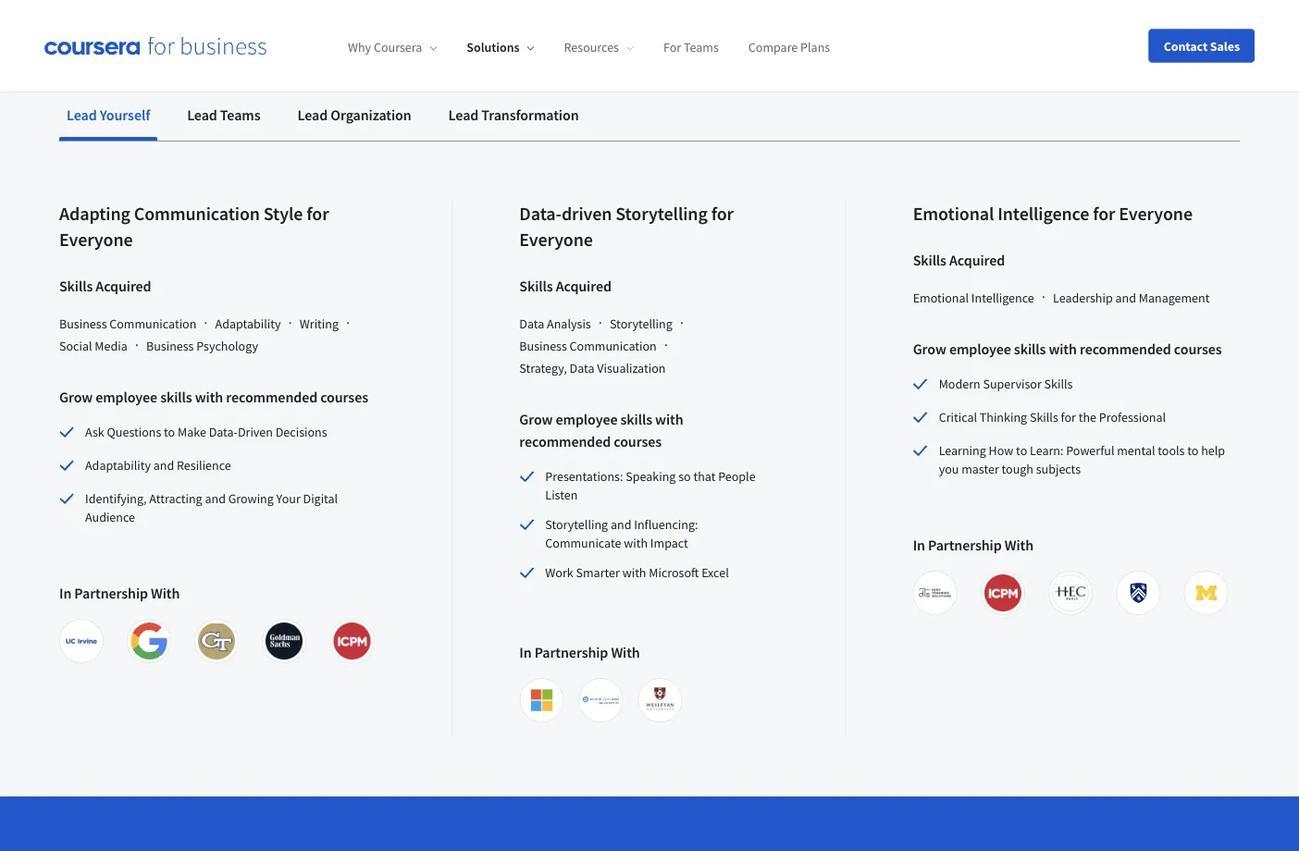 Task type: vqa. For each thing, say whether or not it's contained in the screenshot.
third group from the bottom of the tunnel vision dialog
no



Task type: locate. For each thing, give the bounding box(es) containing it.
for
[[664, 39, 681, 56]]

0 vertical spatial partnership
[[928, 536, 1002, 554]]

storytelling for storytelling and influencing: communicate with impact
[[545, 516, 608, 533]]

teams inside button
[[220, 105, 261, 124]]

lead for lead organization
[[298, 105, 328, 124]]

1 horizontal spatial acquired
[[556, 277, 612, 295]]

with up ask questions to make data-driven decisions
[[195, 388, 223, 406]]

everyone up "management"
[[1119, 202, 1193, 225]]

0 horizontal spatial skills
[[160, 388, 192, 406]]

0 horizontal spatial grow
[[59, 388, 93, 406]]

contact
[[1164, 37, 1208, 54]]

ask questions to make data-driven decisions
[[85, 424, 327, 440]]

teams for lead teams
[[220, 105, 261, 124]]

in partnership with up ashok leyland logo on the bottom left
[[519, 643, 640, 662]]

storytelling right 'driven'
[[616, 202, 708, 225]]

skills acquired up 'business communication'
[[59, 277, 151, 295]]

0 horizontal spatial acquired
[[96, 277, 151, 295]]

communication up 'visualization'
[[570, 338, 657, 354]]

grow employee skills with recommended courses up ask questions to make data-driven decisions
[[59, 388, 368, 406]]

business inside storytelling business communication strategy, data visualization
[[519, 338, 567, 354]]

1 horizontal spatial teams
[[684, 39, 719, 56]]

and inside storytelling and influencing: communicate with impact
[[611, 516, 632, 533]]

grow employee skills with recommended courses for communication
[[59, 388, 368, 406]]

skills up supervisor
[[1014, 340, 1046, 358]]

acquired up analysis
[[556, 277, 612, 295]]

ask
[[85, 424, 104, 440]]

communicate
[[545, 535, 621, 552]]

with up work smarter with microsoft excel
[[624, 535, 648, 552]]

with up so
[[655, 410, 683, 428]]

everyone for adapting communication style for everyone
[[59, 228, 133, 251]]

lead left the organization
[[298, 105, 328, 124]]

writing
[[300, 316, 339, 332]]

0 vertical spatial recommended
[[1080, 340, 1171, 358]]

adaptability for adaptability
[[215, 316, 281, 332]]

learn:
[[1030, 442, 1064, 459]]

teams for for teams
[[684, 39, 719, 56]]

1 vertical spatial employee
[[96, 388, 157, 406]]

2 horizontal spatial with
[[1005, 536, 1034, 554]]

recommended
[[1080, 340, 1171, 358], [226, 388, 318, 406], [519, 432, 611, 451]]

with up institute of certified professional managers icon at the bottom of the page
[[1005, 536, 1034, 554]]

employee inside grow employee skills with recommended courses
[[556, 410, 618, 428]]

0 horizontal spatial business
[[59, 316, 107, 332]]

0 horizontal spatial adaptability
[[85, 457, 151, 474]]

georgia institute of technology image
[[198, 623, 235, 660]]

and up attracting
[[153, 457, 174, 474]]

skills acquired for adapting communication style for everyone
[[59, 277, 151, 295]]

grow down strategy,
[[519, 410, 553, 428]]

compare plans link
[[748, 39, 830, 56]]

grow up ask
[[59, 388, 93, 406]]

for for storytelling
[[711, 202, 734, 225]]

1 vertical spatial intelligence
[[972, 290, 1034, 306]]

and right leadership
[[1116, 290, 1136, 306]]

partnership for data-driven storytelling for everyone
[[535, 643, 608, 662]]

skills up make
[[160, 388, 192, 406]]

storytelling and influencing: communicate with impact
[[545, 516, 698, 552]]

1 vertical spatial partnership
[[74, 584, 148, 602]]

1 horizontal spatial data
[[570, 360, 595, 377]]

intelligence
[[998, 202, 1089, 225], [972, 290, 1034, 306]]

0 vertical spatial courses
[[1174, 340, 1222, 358]]

partnership up university of california irvine course logo
[[74, 584, 148, 602]]

university of california irvine course logo image
[[63, 623, 100, 660]]

skills for intelligence
[[1014, 340, 1046, 358]]

0 horizontal spatial skills acquired
[[59, 277, 151, 295]]

lead inside "button"
[[448, 105, 479, 124]]

adaptability
[[215, 316, 281, 332], [85, 457, 151, 474]]

wesleyan university image
[[642, 682, 679, 719]]

1 vertical spatial in
[[59, 584, 72, 602]]

0 vertical spatial teams
[[684, 39, 719, 56]]

storytelling up 'visualization'
[[610, 316, 673, 332]]

2 vertical spatial recommended
[[519, 432, 611, 451]]

courses inside grow employee skills with recommended courses
[[614, 432, 662, 451]]

0 vertical spatial adaptability
[[215, 316, 281, 332]]

1 horizontal spatial recommended
[[519, 432, 611, 451]]

1 horizontal spatial in partnership with
[[519, 643, 640, 662]]

for inside data-driven storytelling for everyone
[[711, 202, 734, 225]]

1 vertical spatial grow employee skills with recommended courses
[[59, 388, 368, 406]]

0 horizontal spatial everyone
[[59, 228, 133, 251]]

1 horizontal spatial grow employee skills with recommended courses
[[519, 410, 683, 451]]

adaptability for adaptability and resilience
[[85, 457, 151, 474]]

to left make
[[164, 424, 175, 440]]

employee for data-driven storytelling for everyone
[[556, 410, 618, 428]]

2 horizontal spatial skills acquired
[[913, 251, 1005, 269]]

business communication
[[59, 316, 196, 332]]

data left analysis
[[519, 316, 544, 332]]

2 horizontal spatial business
[[519, 338, 567, 354]]

partnership up deep teaching solutions image
[[928, 536, 1002, 554]]

0 vertical spatial in
[[913, 536, 925, 554]]

data
[[519, 316, 544, 332], [570, 360, 595, 377]]

intelligence for emotional intelligence
[[972, 290, 1034, 306]]

2 vertical spatial in partnership with
[[519, 643, 640, 662]]

in up microsoft "image"
[[519, 643, 532, 662]]

storytelling inside storytelling and influencing: communicate with impact
[[545, 516, 608, 533]]

1 vertical spatial adaptability
[[85, 457, 151, 474]]

storytelling
[[616, 202, 708, 225], [610, 316, 673, 332], [545, 516, 608, 533]]

1 vertical spatial grow
[[59, 388, 93, 406]]

1 horizontal spatial courses
[[614, 432, 662, 451]]

emotional up modern
[[913, 290, 969, 306]]

storytelling inside storytelling business communication strategy, data visualization
[[610, 316, 673, 332]]

0 horizontal spatial employee
[[96, 388, 157, 406]]

lead teams
[[187, 105, 261, 124]]

skills acquired for data-driven storytelling for everyone
[[519, 277, 612, 295]]

2 horizontal spatial everyone
[[1119, 202, 1193, 225]]

people
[[718, 468, 756, 485]]

business for business psychology
[[146, 338, 194, 354]]

courses up decisions at the left of the page
[[320, 388, 368, 406]]

2 horizontal spatial in partnership with
[[913, 536, 1034, 554]]

everyone down adapting
[[59, 228, 133, 251]]

courses for data-driven storytelling for everyone
[[614, 432, 662, 451]]

with up google leader logo
[[151, 584, 180, 602]]

professional
[[1099, 409, 1166, 426]]

2 horizontal spatial courses
[[1174, 340, 1222, 358]]

partnership
[[928, 536, 1002, 554], [74, 584, 148, 602], [535, 643, 608, 662]]

and up communicate
[[611, 516, 632, 533]]

1 vertical spatial teams
[[220, 105, 261, 124]]

1 lead from the left
[[67, 105, 97, 124]]

in partnership with for emotional intelligence for everyone
[[913, 536, 1034, 554]]

you
[[939, 461, 959, 478]]

skills up critical thinking skills for the professional at the right of page
[[1044, 376, 1073, 392]]

0 vertical spatial grow
[[913, 340, 946, 358]]

0 horizontal spatial in
[[59, 584, 72, 602]]

0 vertical spatial communication
[[134, 202, 260, 225]]

2 vertical spatial storytelling
[[545, 516, 608, 533]]

in partnership with up google leader logo
[[59, 584, 180, 602]]

2 emotional from the top
[[913, 290, 969, 306]]

1 vertical spatial in partnership with
[[59, 584, 180, 602]]

google leader logo image
[[131, 623, 168, 660]]

communication left the style
[[134, 202, 260, 225]]

with for adapting communication style for everyone
[[151, 584, 180, 602]]

0 horizontal spatial recommended
[[226, 388, 318, 406]]

for teams link
[[664, 39, 719, 56]]

skills up social
[[59, 277, 93, 295]]

grow up modern
[[913, 340, 946, 358]]

0 horizontal spatial in partnership with
[[59, 584, 180, 602]]

grow employee skills with recommended courses for intelligence
[[913, 340, 1222, 358]]

adaptability up identifying,
[[85, 457, 151, 474]]

1 vertical spatial communication
[[109, 316, 196, 332]]

grow employee skills with recommended courses down leadership
[[913, 340, 1222, 358]]

communication up media
[[109, 316, 196, 332]]

lead right "yourself"
[[187, 105, 217, 124]]

skills inside grow employee skills with recommended courses
[[621, 410, 652, 428]]

2 vertical spatial communication
[[570, 338, 657, 354]]

2 vertical spatial courses
[[614, 432, 662, 451]]

1 vertical spatial data
[[570, 360, 595, 377]]

2 vertical spatial partnership
[[535, 643, 608, 662]]

0 vertical spatial in partnership with
[[913, 536, 1034, 554]]

0 horizontal spatial data
[[519, 316, 544, 332]]

1 horizontal spatial business
[[146, 338, 194, 354]]

0 vertical spatial intelligence
[[998, 202, 1089, 225]]

1 horizontal spatial data-
[[519, 202, 562, 225]]

learning how to learn: powerful mental tools to help you master tough subjects
[[939, 442, 1225, 478]]

1 horizontal spatial in
[[519, 643, 532, 662]]

powerful
[[1066, 442, 1115, 459]]

lead yourself
[[67, 105, 150, 124]]

yourself
[[100, 105, 150, 124]]

employee up "questions"
[[96, 388, 157, 406]]

and for storytelling
[[611, 516, 632, 533]]

2 vertical spatial with
[[611, 643, 640, 662]]

emotional for emotional intelligence
[[913, 290, 969, 306]]

2 horizontal spatial grow
[[913, 340, 946, 358]]

acquired up 'business communication'
[[96, 277, 151, 295]]

grow employee skills with recommended courses up presentations:
[[519, 410, 683, 451]]

2 vertical spatial grow
[[519, 410, 553, 428]]

with for data-driven storytelling for everyone
[[611, 643, 640, 662]]

0 vertical spatial storytelling
[[616, 202, 708, 225]]

with down leadership
[[1049, 340, 1077, 358]]

lead organization button
[[290, 93, 419, 137]]

solutions link
[[467, 39, 534, 56]]

to up tough
[[1016, 442, 1027, 459]]

4 lead from the left
[[448, 105, 479, 124]]

partnership up ashok leyland logo on the bottom left
[[535, 643, 608, 662]]

2 vertical spatial grow employee skills with recommended courses
[[519, 410, 683, 451]]

1 horizontal spatial with
[[611, 643, 640, 662]]

with for for
[[1049, 340, 1077, 358]]

emotional intelligence
[[913, 290, 1034, 306]]

skills acquired
[[913, 251, 1005, 269], [59, 277, 151, 295], [519, 277, 612, 295]]

with up ashok leyland logo on the bottom left
[[611, 643, 640, 662]]

everyone inside data-driven storytelling for everyone
[[519, 228, 593, 251]]

2 horizontal spatial employee
[[949, 340, 1011, 358]]

skills acquired up emotional intelligence
[[913, 251, 1005, 269]]

acquired for data-
[[556, 277, 612, 295]]

skills for data-driven storytelling for everyone
[[519, 277, 553, 295]]

grow
[[913, 340, 946, 358], [59, 388, 93, 406], [519, 410, 553, 428]]

employee up modern
[[949, 340, 1011, 358]]

driven
[[562, 202, 612, 225]]

skills up data analysis
[[519, 277, 553, 295]]

data-
[[519, 202, 562, 225], [209, 424, 238, 440]]

1 vertical spatial skills
[[160, 388, 192, 406]]

lead left "yourself"
[[67, 105, 97, 124]]

recommended down leadership and management
[[1080, 340, 1171, 358]]

the
[[1079, 409, 1097, 426]]

0 vertical spatial data
[[519, 316, 544, 332]]

business up social
[[59, 316, 107, 332]]

2 horizontal spatial recommended
[[1080, 340, 1171, 358]]

3 lead from the left
[[298, 105, 328, 124]]

2 lead from the left
[[187, 105, 217, 124]]

and down resilience
[[205, 490, 226, 507]]

1 vertical spatial with
[[151, 584, 180, 602]]

in partnership with for adapting communication style for everyone
[[59, 584, 180, 602]]

in for data-driven storytelling for everyone
[[519, 643, 532, 662]]

skills for adapting communication style for everyone
[[59, 277, 93, 295]]

1 horizontal spatial skills
[[621, 410, 652, 428]]

lead transformation
[[448, 105, 579, 124]]

courses for adapting communication style for everyone
[[320, 388, 368, 406]]

1 horizontal spatial everyone
[[519, 228, 593, 251]]

skills
[[1014, 340, 1046, 358], [160, 388, 192, 406], [621, 410, 652, 428]]

to left help
[[1188, 442, 1199, 459]]

0 horizontal spatial data-
[[209, 424, 238, 440]]

2 horizontal spatial partnership
[[928, 536, 1002, 554]]

0 vertical spatial skills
[[1014, 340, 1046, 358]]

acquired
[[949, 251, 1005, 269], [96, 277, 151, 295], [556, 277, 612, 295]]

communication for business
[[109, 316, 196, 332]]

supervisor
[[983, 376, 1042, 392]]

communication inside the adapting communication style for everyone
[[134, 202, 260, 225]]

1 horizontal spatial grow
[[519, 410, 553, 428]]

2 horizontal spatial acquired
[[949, 251, 1005, 269]]

skills
[[913, 251, 947, 269], [59, 277, 93, 295], [519, 277, 553, 295], [1044, 376, 1073, 392], [1030, 409, 1058, 426]]

compare
[[748, 39, 798, 56]]

in up university of california irvine course logo
[[59, 584, 72, 602]]

employee for adapting communication style for everyone
[[96, 388, 157, 406]]

data inside storytelling business communication strategy, data visualization
[[570, 360, 595, 377]]

1 horizontal spatial employee
[[556, 410, 618, 428]]

everyone down 'driven'
[[519, 228, 593, 251]]

organization
[[331, 105, 411, 124]]

institute of certified professional managers image
[[985, 575, 1022, 612]]

1 emotional from the top
[[913, 202, 994, 225]]

courses for emotional intelligence for everyone
[[1174, 340, 1222, 358]]

0 horizontal spatial to
[[164, 424, 175, 440]]

2 horizontal spatial in
[[913, 536, 925, 554]]

1 vertical spatial storytelling
[[610, 316, 673, 332]]

2 horizontal spatial grow employee skills with recommended courses
[[913, 340, 1222, 358]]

communication
[[134, 202, 260, 225], [109, 316, 196, 332], [570, 338, 657, 354]]

2 horizontal spatial skills
[[1014, 340, 1046, 358]]

2 vertical spatial employee
[[556, 410, 618, 428]]

2 vertical spatial in
[[519, 643, 532, 662]]

attracting
[[149, 490, 202, 507]]

lead left the transformation
[[448, 105, 479, 124]]

everyone inside the adapting communication style for everyone
[[59, 228, 133, 251]]

employee up presentations:
[[556, 410, 618, 428]]

in
[[913, 536, 925, 554], [59, 584, 72, 602], [519, 643, 532, 662]]

0 vertical spatial grow employee skills with recommended courses
[[913, 340, 1222, 358]]

0 horizontal spatial grow employee skills with recommended courses
[[59, 388, 368, 406]]

recommended inside grow employee skills with recommended courses
[[519, 432, 611, 451]]

in partnership with up institute of certified professional managers icon at the bottom of the page
[[913, 536, 1034, 554]]

1 horizontal spatial to
[[1016, 442, 1027, 459]]

0 vertical spatial emotional
[[913, 202, 994, 225]]

courses down "management"
[[1174, 340, 1222, 358]]

1 vertical spatial courses
[[320, 388, 368, 406]]

recommended up presentations:
[[519, 432, 611, 451]]

grow employee skills with recommended courses for driven
[[519, 410, 683, 451]]

for inside the adapting communication style for everyone
[[307, 202, 329, 225]]

business for business communication
[[59, 316, 107, 332]]

business down 'business communication'
[[146, 338, 194, 354]]

with inside storytelling and influencing: communicate with impact
[[624, 535, 648, 552]]

grow employee skills with recommended courses
[[913, 340, 1222, 358], [59, 388, 368, 406], [519, 410, 683, 451]]

skills down 'visualization'
[[621, 410, 652, 428]]

1 horizontal spatial skills acquired
[[519, 277, 612, 295]]

skills acquired for emotional intelligence for everyone
[[913, 251, 1005, 269]]

microsoft
[[649, 564, 699, 581]]

recommended up driven
[[226, 388, 318, 406]]

critical
[[939, 409, 977, 426]]

courses
[[1174, 340, 1222, 358], [320, 388, 368, 406], [614, 432, 662, 451]]

0 horizontal spatial teams
[[220, 105, 261, 124]]

that
[[694, 468, 716, 485]]

adaptability up psychology
[[215, 316, 281, 332]]

employee
[[949, 340, 1011, 358], [96, 388, 157, 406], [556, 410, 618, 428]]

to
[[164, 424, 175, 440], [1016, 442, 1027, 459], [1188, 442, 1199, 459]]

listen
[[545, 487, 578, 503]]

with
[[1049, 340, 1077, 358], [195, 388, 223, 406], [655, 410, 683, 428], [624, 535, 648, 552], [622, 564, 646, 581]]

lead for lead yourself
[[67, 105, 97, 124]]

grow for emotional intelligence for everyone
[[913, 340, 946, 358]]

0 vertical spatial employee
[[949, 340, 1011, 358]]

skills acquired up analysis
[[519, 277, 612, 295]]

courses up speaking on the bottom of page
[[614, 432, 662, 451]]

acquired up emotional intelligence
[[949, 251, 1005, 269]]

2 vertical spatial skills
[[621, 410, 652, 428]]

business up strategy,
[[519, 338, 567, 354]]

0 vertical spatial data-
[[519, 202, 562, 225]]

0 horizontal spatial with
[[151, 584, 180, 602]]

employee for emotional intelligence for everyone
[[949, 340, 1011, 358]]

skills up emotional intelligence
[[913, 251, 947, 269]]

0 horizontal spatial courses
[[320, 388, 368, 406]]

0 horizontal spatial partnership
[[74, 584, 148, 602]]

data-driven storytelling for everyone
[[519, 202, 734, 251]]

deep teaching solutions image
[[917, 575, 954, 612]]

hec paris logo image
[[1052, 575, 1089, 612]]

business
[[59, 316, 107, 332], [146, 338, 194, 354], [519, 338, 567, 354]]

work smarter with microsoft excel
[[545, 564, 729, 581]]

emotional up emotional intelligence
[[913, 202, 994, 225]]

1 horizontal spatial partnership
[[535, 643, 608, 662]]

1 vertical spatial recommended
[[226, 388, 318, 406]]

1 horizontal spatial adaptability
[[215, 316, 281, 332]]

1 vertical spatial emotional
[[913, 290, 969, 306]]

data right strategy,
[[570, 360, 595, 377]]

lead inside button
[[187, 105, 217, 124]]

recommended for emotional intelligence for everyone
[[1080, 340, 1171, 358]]

in up deep teaching solutions image
[[913, 536, 925, 554]]

master
[[962, 461, 999, 478]]

identifying, attracting and growing your digital audience
[[85, 490, 338, 526]]

storytelling up communicate
[[545, 516, 608, 533]]

leadership and management
[[1053, 290, 1210, 306]]

management
[[1139, 290, 1210, 306]]



Task type: describe. For each thing, give the bounding box(es) containing it.
tough
[[1002, 461, 1034, 478]]

emotional for emotional intelligence for everyone
[[913, 202, 994, 225]]

writing social media
[[59, 316, 339, 354]]

decisions
[[276, 424, 327, 440]]

resources link
[[564, 39, 634, 56]]

style
[[264, 202, 303, 225]]

influencing:
[[634, 516, 698, 533]]

recommended for data-driven storytelling for everyone
[[519, 432, 611, 451]]

rice university image
[[1120, 575, 1157, 612]]

skills for communication
[[160, 388, 192, 406]]

driven
[[238, 424, 273, 440]]

audience
[[85, 509, 135, 526]]

psychology
[[196, 338, 258, 354]]

work
[[545, 564, 573, 581]]

growing
[[228, 490, 274, 507]]

everyone for data-driven storytelling for everyone
[[519, 228, 593, 251]]

institute of certified professional managers image
[[333, 623, 370, 660]]

visualization
[[597, 360, 666, 377]]

microsoft image
[[523, 682, 560, 719]]

lead yourself button
[[59, 93, 157, 137]]

storytelling for storytelling business communication strategy, data visualization
[[610, 316, 673, 332]]

identifying,
[[85, 490, 147, 507]]

adaptability and resilience
[[85, 457, 231, 474]]

contact sales
[[1164, 37, 1240, 54]]

storytelling business communication strategy, data visualization
[[519, 316, 673, 377]]

digital
[[303, 490, 338, 507]]

for for skills
[[1061, 409, 1076, 426]]

coursera
[[374, 39, 422, 56]]

business psychology
[[146, 338, 258, 354]]

university of michigan image
[[1188, 575, 1225, 612]]

goldman sachs image
[[266, 623, 303, 660]]

for for style
[[307, 202, 329, 225]]

speaking
[[626, 468, 676, 485]]

make
[[178, 424, 206, 440]]

questions
[[107, 424, 161, 440]]

in for adapting communication style for everyone
[[59, 584, 72, 602]]

analysis
[[547, 316, 591, 332]]

subjects
[[1036, 461, 1081, 478]]

media
[[95, 338, 127, 354]]

and for leadership
[[1116, 290, 1136, 306]]

resources
[[564, 39, 619, 56]]

contact sales button
[[1149, 29, 1255, 62]]

thinking
[[980, 409, 1027, 426]]

storytelling inside data-driven storytelling for everyone
[[616, 202, 708, 225]]

to for make
[[164, 424, 175, 440]]

mental
[[1117, 442, 1155, 459]]

acquired for adapting
[[96, 277, 151, 295]]

lead yourself tab panel
[[59, 142, 1240, 738]]

data analysis
[[519, 316, 591, 332]]

help
[[1201, 442, 1225, 459]]

communication inside storytelling business communication strategy, data visualization
[[570, 338, 657, 354]]

lead for lead teams
[[187, 105, 217, 124]]

with for storytelling
[[655, 410, 683, 428]]

adapting communication style for everyone
[[59, 202, 329, 251]]

lead organization
[[298, 105, 411, 124]]

acquired for emotional
[[949, 251, 1005, 269]]

skills for emotional intelligence for everyone
[[913, 251, 947, 269]]

critical thinking skills for the professional
[[939, 409, 1166, 426]]

and inside identifying, attracting and growing your digital audience
[[205, 490, 226, 507]]

strategy,
[[519, 360, 567, 377]]

leadership
[[1053, 290, 1113, 306]]

impact
[[650, 535, 688, 552]]

ashok leyland logo image
[[582, 682, 619, 719]]

modern
[[939, 376, 981, 392]]

skills up learn:
[[1030, 409, 1058, 426]]

for teams
[[664, 39, 719, 56]]

compare plans
[[748, 39, 830, 56]]

lead for lead transformation
[[448, 105, 479, 124]]

grow for data-driven storytelling for everyone
[[519, 410, 553, 428]]

recommended for adapting communication style for everyone
[[226, 388, 318, 406]]

social
[[59, 338, 92, 354]]

your
[[276, 490, 301, 507]]

partnership for emotional intelligence for everyone
[[928, 536, 1002, 554]]

2 horizontal spatial to
[[1188, 442, 1199, 459]]

why
[[348, 39, 371, 56]]

so
[[678, 468, 691, 485]]

plans
[[801, 39, 830, 56]]

with for style
[[195, 388, 223, 406]]

transformation
[[482, 105, 579, 124]]

grow for adapting communication style for everyone
[[59, 388, 93, 406]]

in for emotional intelligence for everyone
[[913, 536, 925, 554]]

skills for driven
[[621, 410, 652, 428]]

why coursera
[[348, 39, 422, 56]]

content tabs tab list
[[59, 93, 1240, 141]]

solutions
[[467, 39, 520, 56]]

intelligence for emotional intelligence for everyone
[[998, 202, 1089, 225]]

with right smarter on the bottom left
[[622, 564, 646, 581]]

presentations:
[[545, 468, 623, 485]]

coursera for business image
[[44, 36, 267, 55]]

1 vertical spatial data-
[[209, 424, 238, 440]]

data- inside data-driven storytelling for everyone
[[519, 202, 562, 225]]

to for learn:
[[1016, 442, 1027, 459]]

resilience
[[177, 457, 231, 474]]

in partnership with for data-driven storytelling for everyone
[[519, 643, 640, 662]]

tools
[[1158, 442, 1185, 459]]

and for adaptability
[[153, 457, 174, 474]]

how
[[989, 442, 1014, 459]]

excel
[[702, 564, 729, 581]]

lead teams button
[[180, 93, 268, 137]]

partnership for adapting communication style for everyone
[[74, 584, 148, 602]]

communication for adapting
[[134, 202, 260, 225]]

learning
[[939, 442, 986, 459]]

with for emotional intelligence for everyone
[[1005, 536, 1034, 554]]

why coursera link
[[348, 39, 437, 56]]

modern supervisor skills
[[939, 376, 1073, 392]]

smarter
[[576, 564, 620, 581]]

emotional intelligence for everyone
[[913, 202, 1193, 225]]

lead transformation button
[[441, 93, 586, 137]]



